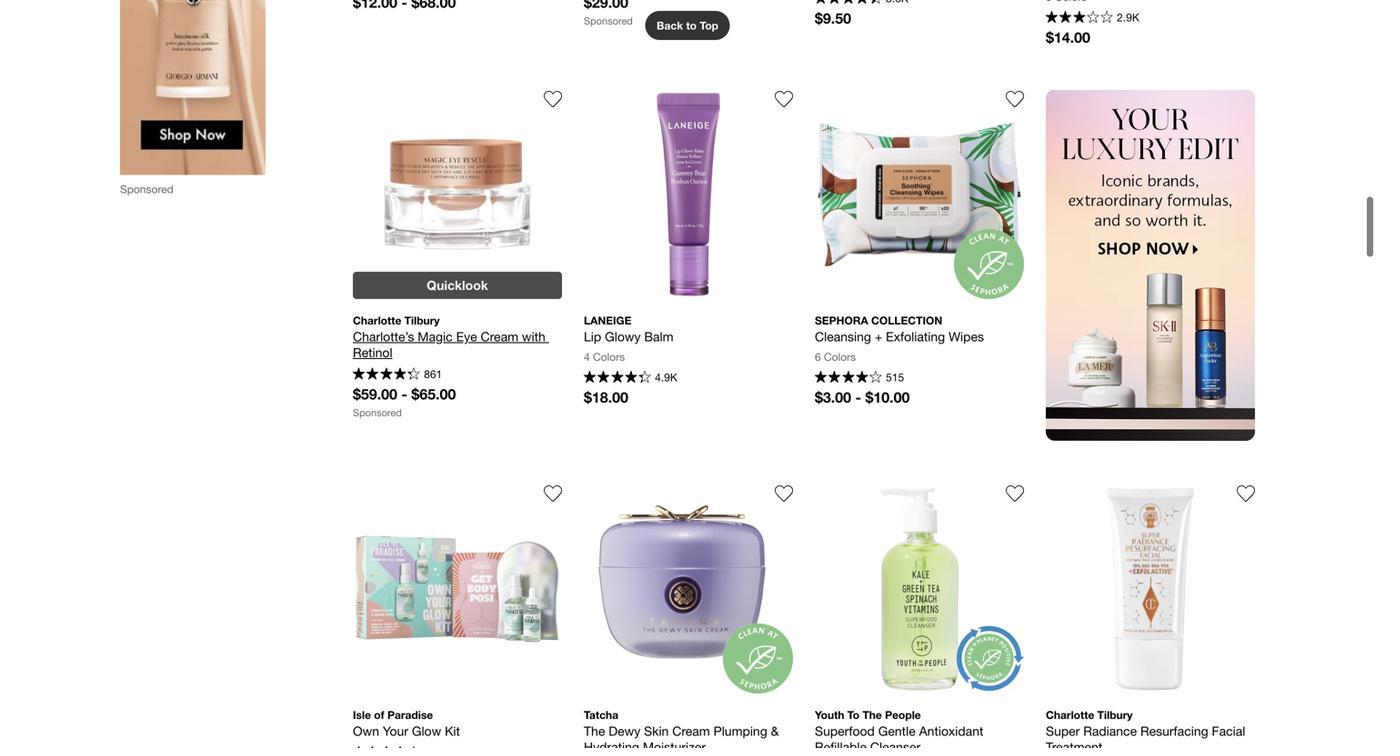 Task type: locate. For each thing, give the bounding box(es) containing it.
0 vertical spatial charlotte
[[353, 314, 401, 327]]

2 vertical spatial sponsored
[[353, 407, 402, 419]]

1 horizontal spatial colors
[[824, 350, 856, 363]]

1 horizontal spatial sponsored
[[353, 407, 402, 419]]

charlotte tilbury - super radiance resurfacing facial treatment image
[[1046, 485, 1255, 694]]

4.9k
[[655, 371, 678, 384]]

the inside tatcha the dewy skin cream plumping & hydrating moisturizer
[[584, 724, 605, 739]]

the inside youth to the people superfood gentle antioxidant refillable cleanser
[[863, 709, 882, 722]]

0 horizontal spatial the
[[584, 724, 605, 739]]

skin
[[644, 724, 669, 739]]

charlotte tilbury charlotte's magic eye cream with retinol
[[353, 314, 549, 360]]

colors down 'cleansing'
[[824, 350, 856, 363]]

magic
[[418, 329, 453, 344]]

cream right eye
[[481, 329, 519, 344]]

1 horizontal spatial the
[[863, 709, 882, 722]]

- right $3.00
[[856, 389, 861, 406]]

the
[[863, 709, 882, 722], [584, 724, 605, 739]]

1 horizontal spatial cream
[[672, 724, 710, 739]]

4.5 stars element
[[815, 0, 882, 6], [353, 368, 420, 382], [584, 371, 651, 386]]

your luxury skincare edit iconic brands extraordinary formulas and so worth it shop now image
[[1046, 90, 1255, 441]]

tilbury inside charlotte tilbury charlotte's magic eye cream with retinol
[[404, 314, 440, 327]]

1 horizontal spatial 4.5 stars element
[[584, 371, 651, 386]]

0 horizontal spatial colors
[[593, 350, 625, 363]]

people
[[885, 709, 921, 722]]

tilbury up radiance
[[1098, 709, 1133, 722]]

0 vertical spatial 4 stars element
[[815, 371, 882, 386]]

1 horizontal spatial 4 stars element
[[815, 371, 882, 386]]

retinol
[[353, 345, 393, 360]]

1 colors from the left
[[593, 350, 625, 363]]

sign in to love charlotte tilbury - super radiance resurfacing facial treatment image
[[1237, 485, 1255, 503]]

$10.00
[[865, 389, 910, 406]]

top
[[700, 19, 719, 32]]

1 horizontal spatial tilbury
[[1098, 709, 1133, 722]]

cleansing
[[815, 329, 871, 344]]

tilbury for radiance
[[1098, 709, 1133, 722]]

charlotte
[[353, 314, 401, 327], [1046, 709, 1095, 722]]

wipes
[[949, 329, 984, 344]]

youth
[[815, 709, 845, 722]]

colors inside laneige lip glowy balm 4 colors
[[593, 350, 625, 363]]

$9.50
[[815, 9, 851, 27]]

4.5 stars element up $18.00
[[584, 371, 651, 386]]

2.9k reviews element
[[1117, 11, 1140, 24]]

0 horizontal spatial tilbury
[[404, 314, 440, 327]]

sign in to love isle of paradise - own your glow kit image
[[544, 485, 562, 503]]

515 reviews element
[[886, 371, 904, 384]]

facial
[[1212, 724, 1246, 739]]

1 vertical spatial sponsored
[[120, 183, 173, 196]]

4.5 stars element up $59.00
[[353, 368, 420, 382]]

-
[[401, 386, 407, 403], [856, 389, 861, 406]]

tatcha - the dewy skin cream plumping & hydrating moisturizer image
[[584, 485, 793, 694]]

moisturizer
[[643, 740, 706, 749]]

2 colors from the left
[[824, 350, 856, 363]]

youth to the people - superfood gentle antioxidant refillable cleanser image
[[815, 485, 1024, 694]]

1 vertical spatial cream
[[672, 724, 710, 739]]

3 stars element
[[1046, 11, 1113, 25]]

charlotte up super
[[1046, 709, 1095, 722]]

4.9k reviews element
[[655, 371, 678, 384]]

charlotte for super
[[1046, 709, 1095, 722]]

0 horizontal spatial 4.5 stars element
[[353, 368, 420, 382]]

4 stars element up $3.00 - $10.00
[[815, 371, 882, 386]]

colors right 4
[[593, 350, 625, 363]]

quicklook
[[427, 278, 488, 293]]

charlotte inside charlotte tilbury charlotte's magic eye cream with retinol
[[353, 314, 401, 327]]

charlotte inside charlotte tilbury super radiance resurfacing facial treatment
[[1046, 709, 1095, 722]]

to
[[686, 19, 697, 32]]

kit
[[445, 724, 460, 739]]

tatcha
[[584, 709, 619, 722]]

- right $59.00
[[401, 386, 407, 403]]

tilbury up magic
[[404, 314, 440, 327]]

861
[[424, 368, 442, 381]]

1 vertical spatial charlotte
[[1046, 709, 1095, 722]]

sponsored inside sponsored link
[[584, 15, 633, 27]]

1 vertical spatial tilbury
[[1098, 709, 1133, 722]]

tilbury
[[404, 314, 440, 327], [1098, 709, 1133, 722]]

sponsored
[[584, 15, 633, 27], [120, 183, 173, 196], [353, 407, 402, 419]]

0 horizontal spatial -
[[401, 386, 407, 403]]

to
[[848, 709, 860, 722]]

0 horizontal spatial charlotte
[[353, 314, 401, 327]]

0 vertical spatial cream
[[481, 329, 519, 344]]

0 vertical spatial tilbury
[[404, 314, 440, 327]]

0 vertical spatial sponsored
[[584, 15, 633, 27]]

- inside $59.00 - $65.00 sponsored
[[401, 386, 407, 403]]

colors
[[593, 350, 625, 363], [824, 350, 856, 363]]

4.5 stars element up the $9.50
[[815, 0, 882, 6]]

0 horizontal spatial sponsored
[[120, 183, 173, 196]]

the right to
[[863, 709, 882, 722]]

$9.50 link
[[815, 0, 1024, 27]]

1 vertical spatial the
[[584, 724, 605, 739]]

hydrating
[[584, 740, 639, 749]]

your
[[383, 724, 408, 739]]

1 vertical spatial 4 stars element
[[353, 747, 420, 749]]

back
[[657, 19, 683, 32]]

0 vertical spatial the
[[863, 709, 882, 722]]

the down tatcha
[[584, 724, 605, 739]]

sign in to love sephora collection - cleansing + exfoliating wipes image
[[1006, 90, 1024, 108]]

of
[[374, 709, 384, 722]]

laneige lip glowy balm 4 colors
[[584, 314, 674, 363]]

colors inside sephora collection cleansing + exfoliating wipes 6 colors
[[824, 350, 856, 363]]

sign in to love youth to the people - superfood gentle antioxidant refillable cleanser image
[[1006, 485, 1024, 503]]

4 stars element down "your"
[[353, 747, 420, 749]]

4 stars element
[[815, 371, 882, 386], [353, 747, 420, 749]]

0 horizontal spatial 4 stars element
[[353, 747, 420, 749]]

1 horizontal spatial charlotte
[[1046, 709, 1095, 722]]

cream
[[481, 329, 519, 344], [672, 724, 710, 739]]

0 horizontal spatial cream
[[481, 329, 519, 344]]

2 horizontal spatial sponsored
[[584, 15, 633, 27]]

3.6k reviews element
[[886, 0, 909, 4]]

sponsored inside $59.00 - $65.00 sponsored
[[353, 407, 402, 419]]

4
[[584, 350, 590, 363]]

sephora
[[815, 314, 868, 327]]

isle of paradise - own your glow kit clean at sephora image
[[353, 485, 562, 694]]

exfoliating
[[886, 329, 945, 344]]

lip
[[584, 329, 601, 344]]

treatment
[[1046, 740, 1103, 749]]

quicklook button
[[353, 272, 562, 299]]

2 horizontal spatial 4.5 stars element
[[815, 0, 882, 6]]

youth to the people superfood gentle antioxidant refillable cleanser
[[815, 709, 987, 749]]

$3.00
[[815, 389, 851, 406]]

$3.00 - $10.00
[[815, 389, 910, 406]]

tilbury inside charlotte tilbury super radiance resurfacing facial treatment
[[1098, 709, 1133, 722]]

own
[[353, 724, 379, 739]]

1 horizontal spatial -
[[856, 389, 861, 406]]

$59.00 - $65.00 sponsored
[[353, 386, 456, 419]]

charlotte up charlotte's on the top of the page
[[353, 314, 401, 327]]

back to top
[[657, 19, 719, 32]]

cream up moisturizer
[[672, 724, 710, 739]]



Task type: vqa. For each thing, say whether or not it's contained in the screenshot.
Cleansing
yes



Task type: describe. For each thing, give the bounding box(es) containing it.
eye
[[456, 329, 477, 344]]

isle of paradise own your glow kit
[[353, 709, 460, 739]]

refillable
[[815, 740, 867, 749]]

tatcha the dewy skin cream plumping & hydrating moisturizer
[[584, 709, 783, 749]]

superfood
[[815, 724, 875, 739]]

4.5 stars element for 4.9k
[[584, 371, 651, 386]]

glowy
[[605, 329, 641, 344]]

isle
[[353, 709, 371, 722]]

laneige
[[584, 314, 632, 327]]

laneige - lip glowy balm image
[[584, 90, 793, 299]]

4.5 stars element inside the $9.50 link
[[815, 0, 882, 6]]

6
[[815, 350, 821, 363]]

2.9k
[[1117, 11, 1140, 24]]

sephora collection - cleansing + exfoliating wipes image
[[815, 90, 1024, 299]]

back to top button
[[645, 11, 730, 40]]

sponsored link
[[584, 0, 793, 27]]

cream inside charlotte tilbury charlotte's magic eye cream with retinol
[[481, 329, 519, 344]]

- for $59.00
[[401, 386, 407, 403]]

sign in to love laneige - lip glowy balm image
[[775, 90, 793, 108]]

515
[[886, 371, 904, 384]]

image de bannière avec contenu sponsorisé image
[[120, 0, 266, 175]]

cream inside tatcha the dewy skin cream plumping & hydrating moisturizer
[[672, 724, 710, 739]]

tilbury for magic
[[404, 314, 440, 327]]

$14.00
[[1046, 28, 1091, 46]]

charlotte tilbury - charlotte's magic eye cream with retinol image
[[353, 90, 562, 299]]

radiance
[[1084, 724, 1137, 739]]

861 reviews element
[[424, 368, 442, 381]]

sign in to love tatcha - the dewy skin cream plumping & hydrating moisturizer image
[[775, 485, 793, 503]]

sephora collection cleansing + exfoliating wipes 6 colors
[[815, 314, 984, 363]]

+
[[875, 329, 883, 344]]

charlotte for charlotte's
[[353, 314, 401, 327]]

paradise
[[387, 709, 433, 722]]

charlotte tilbury super radiance resurfacing facial treatment
[[1046, 709, 1249, 749]]

$18.00
[[584, 389, 629, 406]]

balm
[[644, 329, 674, 344]]

antioxidant
[[919, 724, 984, 739]]

resurfacing
[[1141, 724, 1209, 739]]

4.5 stars element for 861
[[353, 368, 420, 382]]

plumping
[[714, 724, 768, 739]]

glow
[[412, 724, 441, 739]]

gentle
[[878, 724, 916, 739]]

super
[[1046, 724, 1080, 739]]

- for $3.00
[[856, 389, 861, 406]]

collection
[[871, 314, 943, 327]]

$59.00
[[353, 386, 397, 403]]

&
[[771, 724, 779, 739]]

charlotte's
[[353, 329, 414, 344]]

$65.00
[[411, 386, 456, 403]]

cleanser
[[870, 740, 921, 749]]

sign in to love charlotte tilbury - charlotte's magic eye cream with retinol image
[[544, 90, 562, 108]]

dewy
[[609, 724, 641, 739]]

with
[[522, 329, 546, 344]]



